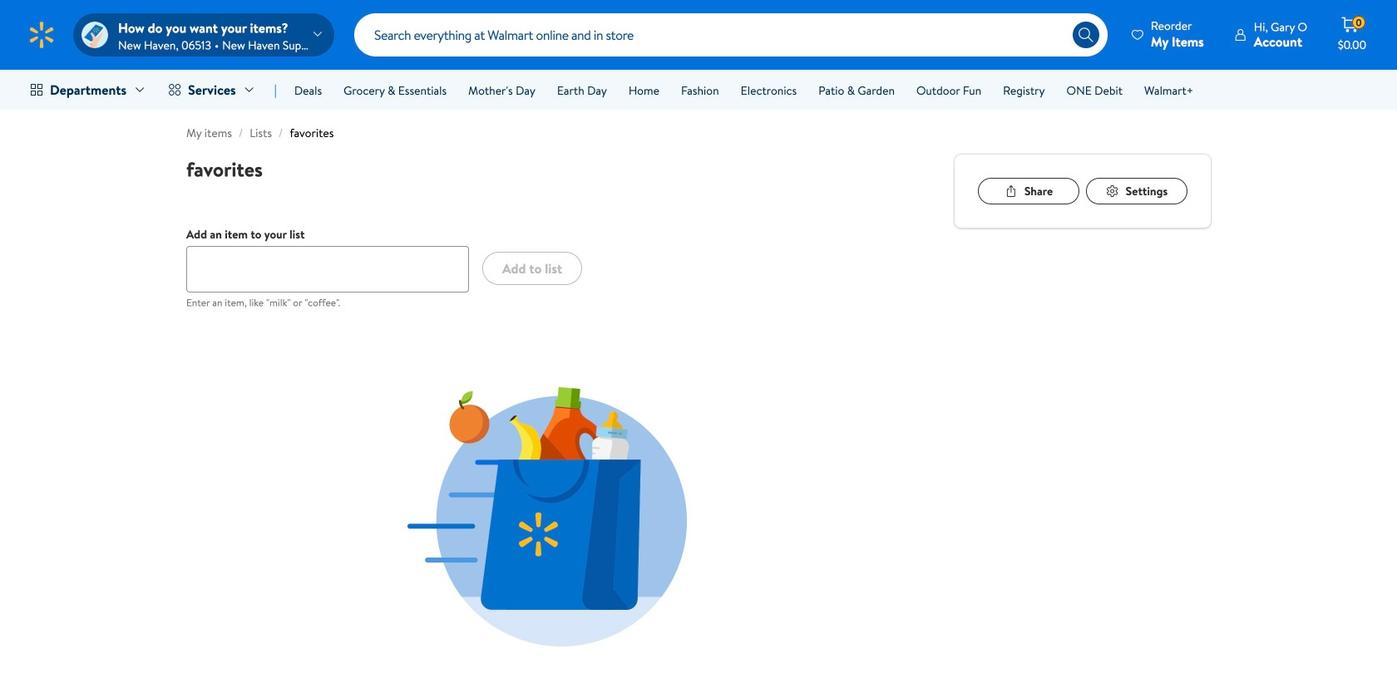 Task type: locate. For each thing, give the bounding box(es) containing it.
search icon image
[[1078, 27, 1094, 43]]

walmart homepage image
[[27, 20, 57, 50]]

 image
[[82, 22, 108, 48]]

None text field
[[186, 246, 469, 293]]



Task type: describe. For each thing, give the bounding box(es) containing it.
Walmart Site-Wide search field
[[354, 13, 1108, 57]]

Search search field
[[354, 13, 1108, 57]]



Task type: vqa. For each thing, say whether or not it's contained in the screenshot.
Walmart Site-Wide search box
yes



